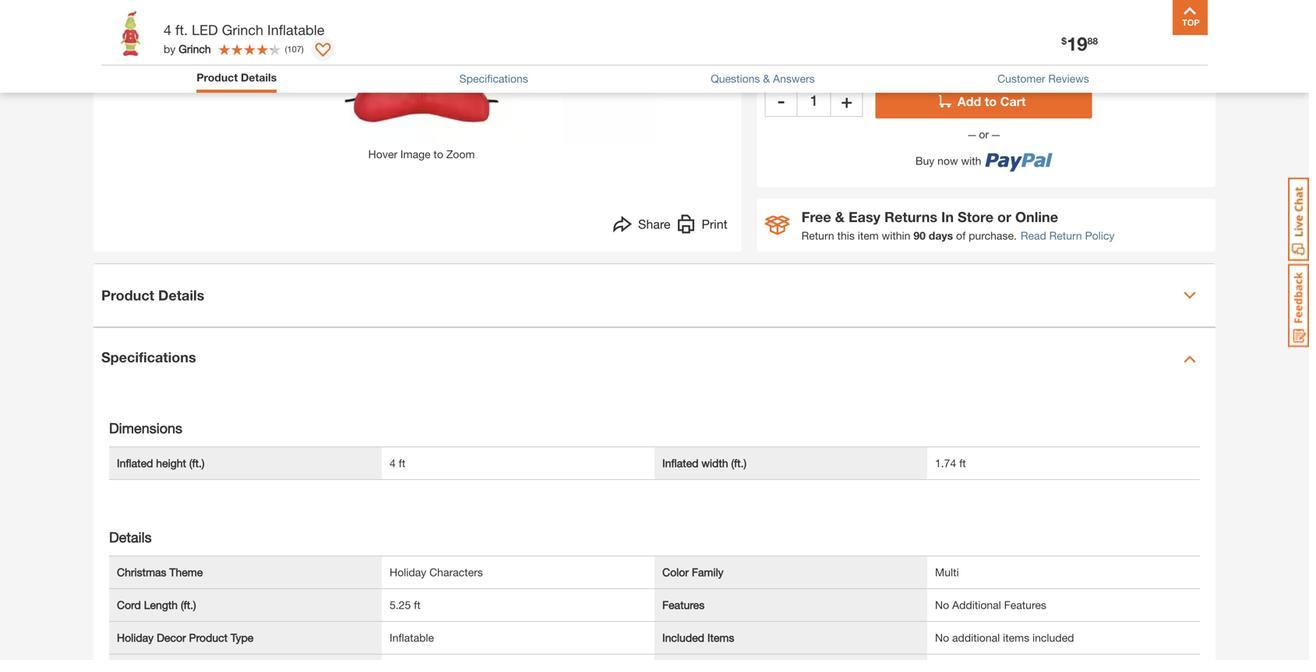 Task type: vqa. For each thing, say whether or not it's contained in the screenshot.
$ 949 . 00 SAVE $ 400 . 00 ( 42 %)
no



Task type: locate. For each thing, give the bounding box(es) containing it.
(ft.) for inflated width (ft.)
[[732, 457, 747, 470]]

ft for 4 ft
[[399, 457, 406, 470]]

no down multi
[[936, 599, 950, 611]]

0 horizontal spatial &
[[764, 72, 770, 85]]

of
[[957, 229, 966, 242]]

1 horizontal spatial ft
[[414, 599, 421, 611]]

buy now with button
[[876, 142, 1093, 172]]

0 vertical spatial 4
[[164, 21, 172, 38]]

2 horizontal spatial details
[[241, 71, 277, 84]]

1 vertical spatial holiday
[[117, 631, 154, 644]]

2 features from the left
[[1005, 599, 1047, 611]]

returns
[[885, 208, 938, 225]]

questions & answers button
[[711, 70, 815, 87], [711, 70, 815, 87]]

1 horizontal spatial features
[[1005, 599, 1047, 611]]

1 horizontal spatial or
[[998, 208, 1012, 225]]

read
[[1021, 229, 1047, 242]]

inflated for inflated height (ft.)
[[117, 457, 153, 470]]

free & easy returns in store or online return this item within 90 days of purchase. read return policy
[[802, 208, 1115, 242]]

customer reviews
[[998, 72, 1090, 85]]

details
[[241, 71, 277, 84], [158, 287, 205, 304], [109, 529, 152, 546]]

& inside free & easy returns in store or online return this item within 90 days of purchase. read return policy
[[836, 208, 845, 225]]

purchase.
[[969, 229, 1017, 242]]

ft for 1.74 ft
[[960, 457, 967, 470]]

None field
[[798, 84, 831, 117]]

1 vertical spatial 4
[[390, 457, 396, 470]]

1 horizontal spatial 4
[[390, 457, 396, 470]]

hover
[[369, 148, 398, 160]]

grinch right led
[[222, 21, 264, 38]]

0 vertical spatial inflatable
[[267, 21, 325, 38]]

return
[[802, 229, 835, 242], [1050, 229, 1083, 242]]

& left answers
[[764, 72, 770, 85]]

0 horizontal spatial inflatable
[[267, 21, 325, 38]]

1 inflated from the left
[[117, 457, 153, 470]]

inflated left width
[[663, 457, 699, 470]]

0 horizontal spatial inflated
[[117, 457, 153, 470]]

$ 19 88
[[1062, 32, 1099, 55]]

0 horizontal spatial grinch
[[179, 42, 211, 55]]

to
[[985, 94, 997, 109], [434, 148, 444, 160]]

inflated left the "height"
[[117, 457, 153, 470]]

90
[[914, 229, 926, 242]]

or up 'buy now with' button
[[976, 128, 992, 141]]

product
[[197, 71, 238, 84], [101, 287, 154, 304], [189, 631, 228, 644]]

share
[[639, 217, 671, 231]]

add to cart button
[[876, 84, 1093, 118]]

4 for 4 ft
[[390, 457, 396, 470]]

1 horizontal spatial return
[[1050, 229, 1083, 242]]

inflated height (ft.)
[[117, 457, 205, 470]]

customer
[[998, 72, 1046, 85]]

0 vertical spatial or
[[976, 128, 992, 141]]

0 horizontal spatial specifications
[[101, 349, 196, 365]]

top button
[[1173, 0, 1208, 35]]

4 for 4 ft. led grinch inflatable
[[164, 21, 172, 38]]

0 vertical spatial grinch
[[222, 21, 264, 38]]

& up this
[[836, 208, 845, 225]]

additional
[[953, 599, 1002, 611]]

print
[[702, 217, 728, 231]]

multi
[[936, 566, 959, 579]]

5.25 ft
[[390, 599, 421, 611]]

(
[[285, 44, 287, 54]]

included
[[663, 631, 705, 644]]

0 horizontal spatial features
[[663, 599, 705, 611]]

0 vertical spatial product details
[[197, 71, 277, 84]]

hover image to zoom
[[369, 148, 475, 160]]

buy
[[916, 154, 935, 167]]

0 horizontal spatial details
[[109, 529, 152, 546]]

1 horizontal spatial &
[[836, 208, 845, 225]]

0 horizontal spatial 4
[[164, 21, 172, 38]]

to right add
[[985, 94, 997, 109]]

0 vertical spatial no
[[936, 599, 950, 611]]

+ button
[[831, 84, 864, 117]]

specifications button
[[460, 70, 528, 87], [460, 70, 528, 87], [94, 328, 1216, 390]]

return right read
[[1050, 229, 1083, 242]]

(ft.) right the "height"
[[189, 457, 205, 470]]

additional
[[953, 631, 1000, 644]]

1 vertical spatial or
[[998, 208, 1012, 225]]

1 features from the left
[[663, 599, 705, 611]]

2 vertical spatial details
[[109, 529, 152, 546]]

1 vertical spatial &
[[836, 208, 845, 225]]

1 horizontal spatial details
[[158, 287, 205, 304]]

features up items
[[1005, 599, 1047, 611]]

features
[[663, 599, 705, 611], [1005, 599, 1047, 611]]

buy now with
[[916, 154, 982, 167]]

107
[[287, 44, 302, 54]]

customer reviews button
[[998, 70, 1090, 87], [998, 70, 1090, 87]]

no
[[936, 599, 950, 611], [936, 631, 950, 644]]

0 horizontal spatial ft
[[399, 457, 406, 470]]

features up included
[[663, 599, 705, 611]]

2 inflated from the left
[[663, 457, 699, 470]]

1 horizontal spatial specifications
[[460, 72, 528, 85]]

holiday characters
[[390, 566, 483, 579]]

inflated
[[117, 457, 153, 470], [663, 457, 699, 470]]

(ft.) right length
[[181, 599, 196, 611]]

1 horizontal spatial inflated
[[663, 457, 699, 470]]

no left additional
[[936, 631, 950, 644]]

ft
[[399, 457, 406, 470], [960, 457, 967, 470], [414, 599, 421, 611]]

return down free
[[802, 229, 835, 242]]

1 vertical spatial product
[[101, 287, 154, 304]]

included
[[1033, 631, 1075, 644]]

(ft.) right width
[[732, 457, 747, 470]]

1 horizontal spatial to
[[985, 94, 997, 109]]

questions & answers
[[711, 72, 815, 85]]

ft.
[[175, 21, 188, 38]]

0 vertical spatial &
[[764, 72, 770, 85]]

product image image
[[105, 8, 156, 58]]

store
[[958, 208, 994, 225]]

4
[[164, 21, 172, 38], [390, 457, 396, 470]]

or up purchase. on the top right of the page
[[998, 208, 1012, 225]]

holiday up 5.25 ft
[[390, 566, 427, 579]]

product details
[[197, 71, 277, 84], [101, 287, 205, 304]]

0 vertical spatial product
[[197, 71, 238, 84]]

specifications
[[460, 72, 528, 85], [101, 349, 196, 365]]

-
[[778, 89, 785, 111]]

1 vertical spatial inflatable
[[390, 631, 434, 644]]

& for questions
[[764, 72, 770, 85]]

feedback link image
[[1289, 264, 1310, 348]]

1 horizontal spatial holiday
[[390, 566, 427, 579]]

grinch
[[222, 21, 264, 38], [179, 42, 211, 55]]

product details button
[[197, 69, 277, 89], [197, 69, 277, 86], [94, 264, 1216, 327]]

holiday down 'cord' in the bottom of the page
[[117, 631, 154, 644]]

4 ft
[[390, 457, 406, 470]]

0 horizontal spatial holiday
[[117, 631, 154, 644]]

2 horizontal spatial ft
[[960, 457, 967, 470]]

answers
[[773, 72, 815, 85]]

0 horizontal spatial return
[[802, 229, 835, 242]]

1 vertical spatial details
[[158, 287, 205, 304]]

or inside free & easy returns in store or online return this item within 90 days of purchase. read return policy
[[998, 208, 1012, 225]]

2 no from the top
[[936, 631, 950, 644]]

0 vertical spatial to
[[985, 94, 997, 109]]

inflated width (ft.)
[[663, 457, 747, 470]]

1.74
[[936, 457, 957, 470]]

holiday
[[390, 566, 427, 579], [117, 631, 154, 644]]

inflatable up ( 107 )
[[267, 21, 325, 38]]

1 no from the top
[[936, 599, 950, 611]]

days
[[929, 229, 954, 242]]

inflatable
[[267, 21, 325, 38], [390, 631, 434, 644]]

1 vertical spatial no
[[936, 631, 950, 644]]

icon image
[[765, 215, 790, 235]]

length
[[144, 599, 178, 611]]

)
[[302, 44, 304, 54]]

grinch down led
[[179, 42, 211, 55]]

1 horizontal spatial inflatable
[[390, 631, 434, 644]]

to left zoom
[[434, 148, 444, 160]]

or
[[976, 128, 992, 141], [998, 208, 1012, 225]]

inflatable down 5.25 ft
[[390, 631, 434, 644]]

0 vertical spatial holiday
[[390, 566, 427, 579]]

(ft.) for inflated height (ft.)
[[189, 457, 205, 470]]

1 vertical spatial to
[[434, 148, 444, 160]]

0 vertical spatial details
[[241, 71, 277, 84]]

no additional features
[[936, 599, 1047, 611]]



Task type: describe. For each thing, give the bounding box(es) containing it.
cord
[[117, 599, 141, 611]]

share button
[[614, 215, 671, 238]]

4 ft. led grinch inflatable
[[164, 21, 325, 38]]

( 107 )
[[285, 44, 304, 54]]

within
[[882, 229, 911, 242]]

$
[[1062, 35, 1067, 46]]

inflated for inflated width (ft.)
[[663, 457, 699, 470]]

1.74 ft
[[936, 457, 967, 470]]

add
[[958, 94, 982, 109]]

online
[[1016, 208, 1059, 225]]

+
[[842, 89, 853, 111]]

questions
[[711, 72, 760, 85]]

19
[[1067, 32, 1088, 55]]

width
[[702, 457, 729, 470]]

0 horizontal spatial or
[[976, 128, 992, 141]]

image
[[401, 148, 431, 160]]

0 vertical spatial specifications
[[460, 72, 528, 85]]

no for no additional features
[[936, 599, 950, 611]]

height
[[156, 457, 186, 470]]

item
[[858, 229, 879, 242]]

caret image
[[1184, 289, 1197, 302]]

characters
[[430, 566, 483, 579]]

items
[[708, 631, 735, 644]]

holiday decor product type
[[117, 631, 254, 644]]

color family
[[663, 566, 724, 579]]

easy
[[849, 208, 881, 225]]

grinch christmas inflatables 23gm83133 1d.4 image
[[104, 12, 173, 81]]

in
[[942, 208, 954, 225]]

& for free
[[836, 208, 845, 225]]

hover image to zoom button
[[188, 0, 656, 162]]

display image
[[316, 43, 331, 58]]

by
[[164, 42, 176, 55]]

type
[[231, 631, 254, 644]]

free
[[802, 208, 832, 225]]

with
[[962, 154, 982, 167]]

88
[[1088, 35, 1099, 46]]

1 vertical spatial specifications
[[101, 349, 196, 365]]

christmas theme
[[117, 566, 203, 579]]

read return policy link
[[1021, 227, 1115, 244]]

color
[[663, 566, 689, 579]]

christmas
[[117, 566, 166, 579]]

theme
[[170, 566, 203, 579]]

print button
[[677, 215, 728, 238]]

ft for 5.25 ft
[[414, 599, 421, 611]]

family
[[692, 566, 724, 579]]

decor
[[157, 631, 186, 644]]

cart
[[1001, 94, 1026, 109]]

policy
[[1086, 229, 1115, 242]]

items
[[1004, 631, 1030, 644]]

caret image
[[1184, 353, 1197, 365]]

1 vertical spatial grinch
[[179, 42, 211, 55]]

included items
[[663, 631, 735, 644]]

add to cart
[[958, 94, 1026, 109]]

live chat image
[[1289, 178, 1310, 261]]

2 vertical spatial product
[[189, 631, 228, 644]]

cord length (ft.)
[[117, 599, 196, 611]]

5.25
[[390, 599, 411, 611]]

this
[[838, 229, 855, 242]]

zoom
[[447, 148, 475, 160]]

now
[[938, 154, 959, 167]]

holiday for holiday characters
[[390, 566, 427, 579]]

1 vertical spatial product details
[[101, 287, 205, 304]]

no additional items included
[[936, 631, 1075, 644]]

holiday for holiday decor product type
[[117, 631, 154, 644]]

reviews
[[1049, 72, 1090, 85]]

0 horizontal spatial to
[[434, 148, 444, 160]]

led
[[192, 21, 218, 38]]

(ft.) for cord length (ft.)
[[181, 599, 196, 611]]

- button
[[765, 84, 798, 117]]

by grinch
[[164, 42, 211, 55]]

1 horizontal spatial grinch
[[222, 21, 264, 38]]

2 return from the left
[[1050, 229, 1083, 242]]

1 return from the left
[[802, 229, 835, 242]]

dimensions
[[109, 420, 182, 436]]

no for no additional items included
[[936, 631, 950, 644]]



